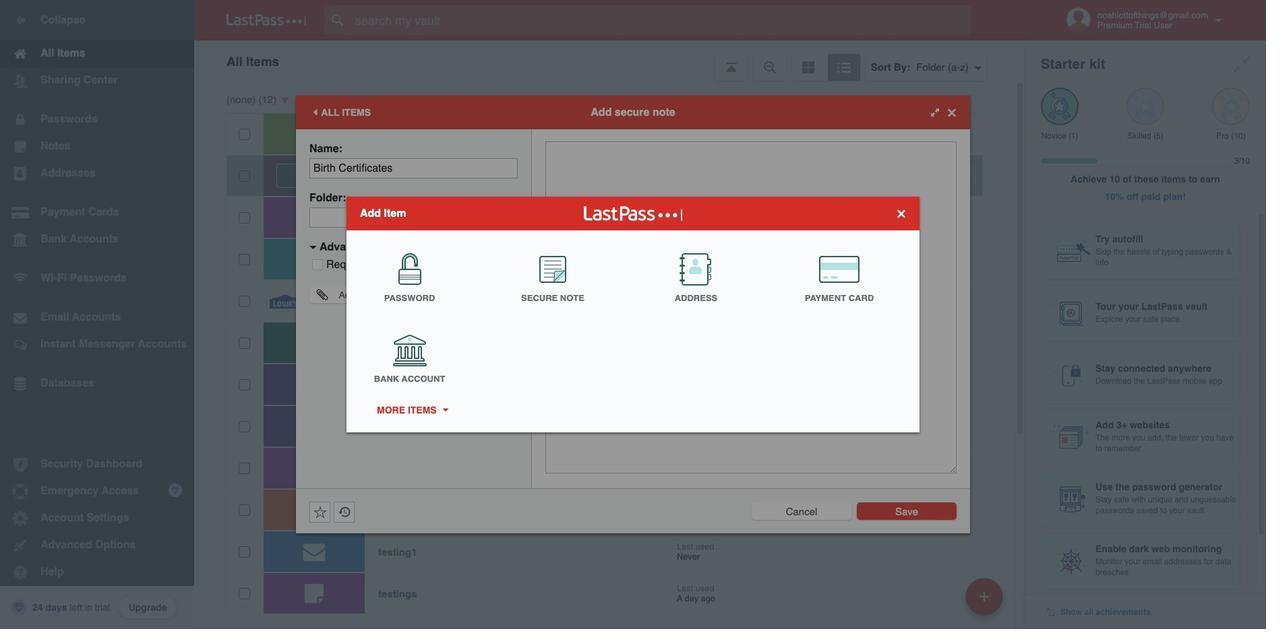 Task type: locate. For each thing, give the bounding box(es) containing it.
None text field
[[545, 142, 957, 474], [309, 208, 518, 228], [545, 142, 957, 474], [309, 208, 518, 228]]

None text field
[[309, 158, 518, 179]]

lastpass image
[[227, 14, 306, 26]]

search my vault text field
[[325, 5, 997, 35]]

caret right image
[[440, 409, 450, 412]]

new item image
[[980, 592, 989, 602]]

Search search field
[[325, 5, 997, 35]]

new item navigation
[[961, 574, 1011, 630]]

alert dialog
[[465, 263, 802, 367]]

dialog
[[296, 96, 970, 534], [347, 197, 920, 433]]



Task type: describe. For each thing, give the bounding box(es) containing it.
main navigation navigation
[[0, 0, 194, 630]]

vault options navigation
[[194, 40, 1025, 81]]



Task type: vqa. For each thing, say whether or not it's contained in the screenshot.
new item element
no



